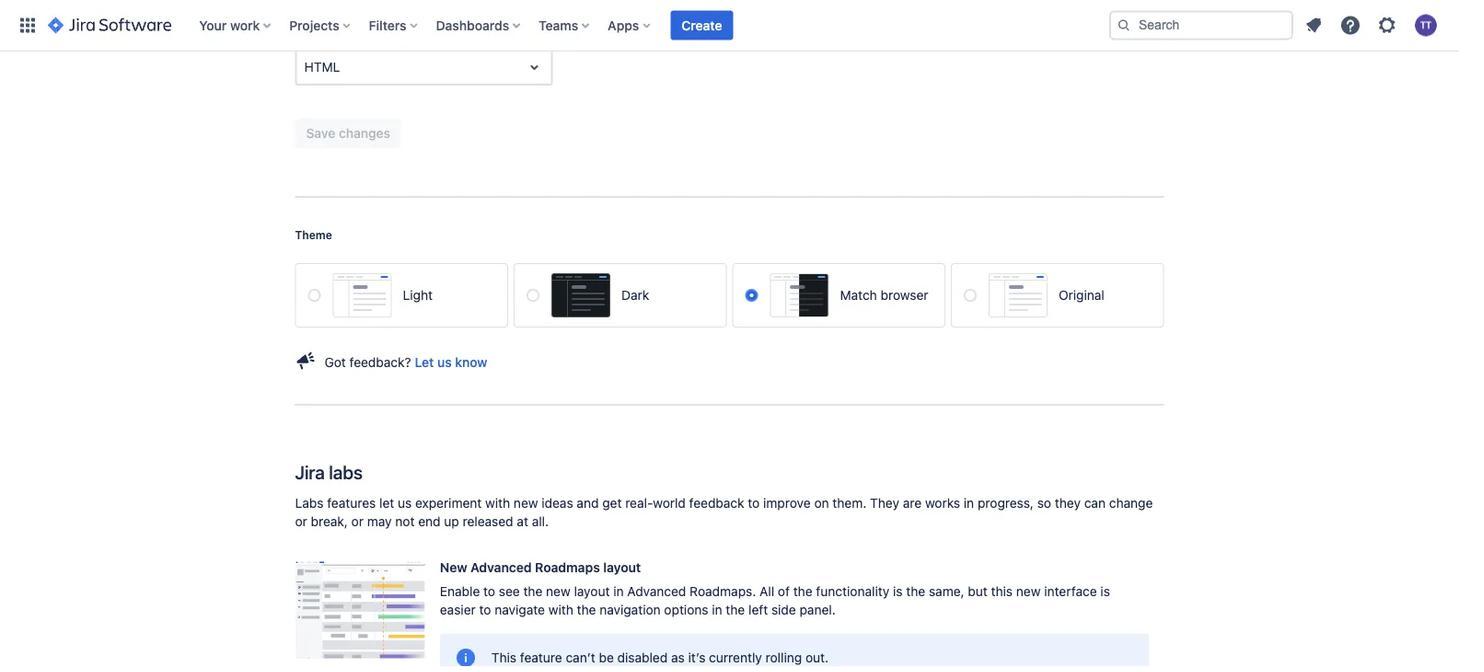 Task type: locate. For each thing, give the bounding box(es) containing it.
to
[[748, 496, 760, 511], [483, 584, 495, 599], [479, 603, 491, 618]]

0 horizontal spatial us
[[398, 496, 412, 511]]

or down features
[[351, 514, 364, 529]]

1 vertical spatial to
[[483, 584, 495, 599]]

dark
[[621, 288, 649, 303]]

in right works
[[964, 496, 974, 511]]

teams
[[539, 17, 578, 33]]

in
[[964, 496, 974, 511], [613, 584, 624, 599], [712, 603, 722, 618]]

2 is from the left
[[1100, 584, 1110, 599]]

new down the roadmaps
[[546, 584, 571, 599]]

0 vertical spatial with
[[485, 496, 510, 511]]

new advanced roadmaps layout enable to see the new layout in advanced roadmaps. all of the functionality is the same, but this new interface is easier to navigate with the navigation options in the left side panel.
[[440, 560, 1110, 618]]

help image
[[1339, 14, 1362, 36]]

may
[[367, 514, 392, 529]]

filters button
[[363, 11, 425, 40]]

labs features let us experiment with new ideas and get real-world feedback to improve on them. they are works in progress, so they can change or break, or may not end up released at all.
[[295, 496, 1153, 529]]

0 vertical spatial to
[[748, 496, 760, 511]]

to left improve
[[748, 496, 760, 511]]

original
[[1059, 288, 1105, 303]]

enable
[[440, 584, 480, 599]]

your work button
[[194, 11, 278, 40]]

or down 'labs'
[[295, 514, 307, 529]]

1 horizontal spatial with
[[548, 603, 573, 618]]

panel.
[[800, 603, 836, 618]]

with up the released
[[485, 496, 510, 511]]

0 horizontal spatial or
[[295, 514, 307, 529]]

layout up navigation
[[603, 560, 641, 576]]

or
[[295, 514, 307, 529], [351, 514, 364, 529]]

to left see
[[483, 584, 495, 599]]

us
[[437, 355, 452, 370], [398, 496, 412, 511]]

0 horizontal spatial new
[[514, 496, 538, 511]]

notifications
[[327, 31, 395, 44]]

not
[[395, 514, 415, 529]]

create button
[[671, 11, 733, 40]]

dark image
[[551, 274, 610, 318]]

1 horizontal spatial us
[[437, 355, 452, 370]]

dashboards button
[[430, 11, 528, 40]]

search image
[[1117, 18, 1131, 33]]

1 vertical spatial us
[[398, 496, 412, 511]]

this feature can't be disabled as it's currently rolling out.
[[491, 651, 829, 666]]

advanced up see
[[470, 560, 532, 576]]

None radio
[[308, 289, 321, 302]]

0 vertical spatial in
[[964, 496, 974, 511]]

advanced up navigation
[[627, 584, 686, 599]]

the down roadmaps.
[[726, 603, 745, 618]]

advanced
[[470, 560, 532, 576], [627, 584, 686, 599]]

experiment
[[415, 496, 482, 511]]

1 horizontal spatial advanced
[[627, 584, 686, 599]]

0 horizontal spatial with
[[485, 496, 510, 511]]

let us know button
[[415, 353, 487, 372]]

up
[[444, 514, 459, 529]]

the up navigate
[[523, 584, 543, 599]]

1 vertical spatial advanced
[[627, 584, 686, 599]]

match browser
[[840, 288, 928, 303]]

they
[[1055, 496, 1081, 511]]

None text field
[[304, 58, 308, 76]]

layout down the roadmaps
[[574, 584, 610, 599]]

is right "functionality" at the right of page
[[893, 584, 903, 599]]

ideas
[[542, 496, 573, 511]]

html
[[304, 59, 340, 75]]

new right this
[[1016, 584, 1041, 599]]

2 horizontal spatial new
[[1016, 584, 1041, 599]]

us inside labs features let us experiment with new ideas and get real-world feedback to improve on them. they are works in progress, so they can change or break, or may not end up released at all.
[[398, 496, 412, 511]]

disabled
[[617, 651, 668, 666]]

0 horizontal spatial is
[[893, 584, 903, 599]]

is
[[893, 584, 903, 599], [1100, 584, 1110, 599]]

format
[[398, 31, 434, 44]]

feedback?
[[349, 355, 411, 370]]

improve
[[763, 496, 811, 511]]

let
[[379, 496, 394, 511]]

1 vertical spatial with
[[548, 603, 573, 618]]

in down roadmaps.
[[712, 603, 722, 618]]

1 or from the left
[[295, 514, 307, 529]]

the
[[523, 584, 543, 599], [793, 584, 813, 599], [906, 584, 925, 599], [577, 603, 596, 618], [726, 603, 745, 618]]

None radio
[[527, 289, 539, 302], [745, 289, 758, 302], [964, 289, 977, 302], [527, 289, 539, 302], [745, 289, 758, 302], [964, 289, 977, 302]]

in up navigation
[[613, 584, 624, 599]]

1 horizontal spatial or
[[351, 514, 364, 529]]

with
[[485, 496, 510, 511], [548, 603, 573, 618]]

to right easier
[[479, 603, 491, 618]]

0 vertical spatial us
[[437, 355, 452, 370]]

all.
[[532, 514, 549, 529]]

email notifications format
[[295, 31, 434, 44]]

none image
[[989, 274, 1048, 318]]

this
[[991, 584, 1013, 599]]

apps button
[[602, 11, 658, 40]]

new up at
[[514, 496, 538, 511]]

on
[[814, 496, 829, 511]]

2 vertical spatial in
[[712, 603, 722, 618]]

0 horizontal spatial advanced
[[470, 560, 532, 576]]

see
[[499, 584, 520, 599]]

works
[[925, 496, 960, 511]]

is right interface
[[1100, 584, 1110, 599]]

match
[[840, 288, 877, 303]]

1 vertical spatial in
[[613, 584, 624, 599]]

functionality
[[816, 584, 890, 599]]

banner
[[0, 0, 1459, 52]]

1 horizontal spatial new
[[546, 584, 571, 599]]

jira software image
[[48, 14, 171, 36], [48, 14, 171, 36]]

apps
[[608, 17, 639, 33]]

with inside labs features let us experiment with new ideas and get real-world feedback to improve on them. they are works in progress, so they can change or break, or may not end up released at all.
[[485, 496, 510, 511]]

side
[[771, 603, 796, 618]]

interface
[[1044, 584, 1097, 599]]

2 vertical spatial to
[[479, 603, 491, 618]]

projects button
[[284, 11, 358, 40]]

roadmaps
[[535, 560, 600, 576]]

easier
[[440, 603, 476, 618]]

with right navigate
[[548, 603, 573, 618]]

new
[[514, 496, 538, 511], [546, 584, 571, 599], [1016, 584, 1041, 599]]

1 horizontal spatial is
[[1100, 584, 1110, 599]]

2 horizontal spatial in
[[964, 496, 974, 511]]

0 vertical spatial layout
[[603, 560, 641, 576]]

1 vertical spatial layout
[[574, 584, 610, 599]]

feedback image
[[295, 350, 317, 372]]

but
[[968, 584, 988, 599]]

feature
[[520, 651, 562, 666]]

know
[[455, 355, 487, 370]]

got
[[325, 355, 346, 370]]

in inside labs features let us experiment with new ideas and get real-world feedback to improve on them. they are works in progress, so they can change or break, or may not end up released at all.
[[964, 496, 974, 511]]

left
[[749, 603, 768, 618]]



Task type: describe. For each thing, give the bounding box(es) containing it.
navigation
[[600, 603, 661, 618]]

so
[[1037, 496, 1051, 511]]

and
[[577, 496, 599, 511]]

of
[[778, 584, 790, 599]]

them.
[[833, 496, 867, 511]]

be
[[599, 651, 614, 666]]

us for experiment
[[398, 496, 412, 511]]

world
[[653, 496, 686, 511]]

jira labs
[[295, 461, 363, 483]]

with inside new advanced roadmaps layout enable to see the new layout in advanced roadmaps. all of the functionality is the same, but this new interface is easier to navigate with the navigation options in the left side panel.
[[548, 603, 573, 618]]

dashboards
[[436, 17, 509, 33]]

banner containing your work
[[0, 0, 1459, 52]]

the right of
[[793, 584, 813, 599]]

can
[[1084, 496, 1106, 511]]

get
[[602, 496, 622, 511]]

your work
[[199, 17, 260, 33]]

this
[[491, 651, 517, 666]]

0 vertical spatial advanced
[[470, 560, 532, 576]]

light
[[403, 288, 433, 303]]

your
[[199, 17, 227, 33]]

are
[[903, 496, 922, 511]]

real-
[[625, 496, 653, 511]]

roadmaps.
[[690, 584, 756, 599]]

rolling
[[766, 651, 802, 666]]

break,
[[311, 514, 348, 529]]

filters
[[369, 17, 407, 33]]

the left navigation
[[577, 603, 596, 618]]

out.
[[805, 651, 829, 666]]

browser
[[881, 288, 928, 303]]

features
[[327, 496, 376, 511]]

got feedback? let us know
[[325, 355, 487, 370]]

the left same,
[[906, 584, 925, 599]]

primary element
[[11, 0, 1109, 51]]

progress,
[[978, 496, 1034, 511]]

open image
[[523, 56, 545, 78]]

navigate
[[495, 603, 545, 618]]

new inside labs features let us experiment with new ideas and get real-world feedback to improve on them. they are works in progress, so they can change or break, or may not end up released at all.
[[514, 496, 538, 511]]

0 horizontal spatial in
[[613, 584, 624, 599]]

projects
[[289, 17, 339, 33]]

new
[[440, 560, 467, 576]]

auto image
[[770, 274, 829, 318]]

options
[[664, 603, 708, 618]]

2 or from the left
[[351, 514, 364, 529]]

teams button
[[533, 11, 597, 40]]

same,
[[929, 584, 964, 599]]

labs
[[329, 461, 363, 483]]

Search field
[[1109, 11, 1293, 40]]

jira
[[295, 461, 325, 483]]

it's
[[688, 651, 706, 666]]

1 horizontal spatial in
[[712, 603, 722, 618]]

email
[[295, 31, 324, 44]]

notifications image
[[1303, 14, 1325, 36]]

change
[[1109, 496, 1153, 511]]

your profile and settings image
[[1415, 14, 1437, 36]]

us for know
[[437, 355, 452, 370]]

to inside labs features let us experiment with new ideas and get real-world feedback to improve on them. they are works in progress, so they can change or break, or may not end up released at all.
[[748, 496, 760, 511]]

currently
[[709, 651, 762, 666]]

work
[[230, 17, 260, 33]]

light image
[[333, 274, 392, 318]]

feedback
[[689, 496, 744, 511]]

labs
[[295, 496, 324, 511]]

can't
[[566, 651, 595, 666]]

as
[[671, 651, 685, 666]]

1 is from the left
[[893, 584, 903, 599]]

let
[[415, 355, 434, 370]]

end
[[418, 514, 441, 529]]

they
[[870, 496, 899, 511]]

create
[[682, 17, 722, 33]]

theme
[[295, 229, 332, 242]]

settings image
[[1376, 14, 1398, 36]]

all
[[760, 584, 774, 599]]

at
[[517, 514, 528, 529]]

released
[[463, 514, 513, 529]]

appswitcher icon image
[[17, 14, 39, 36]]



Task type: vqa. For each thing, say whether or not it's contained in the screenshot.
the middle in
yes



